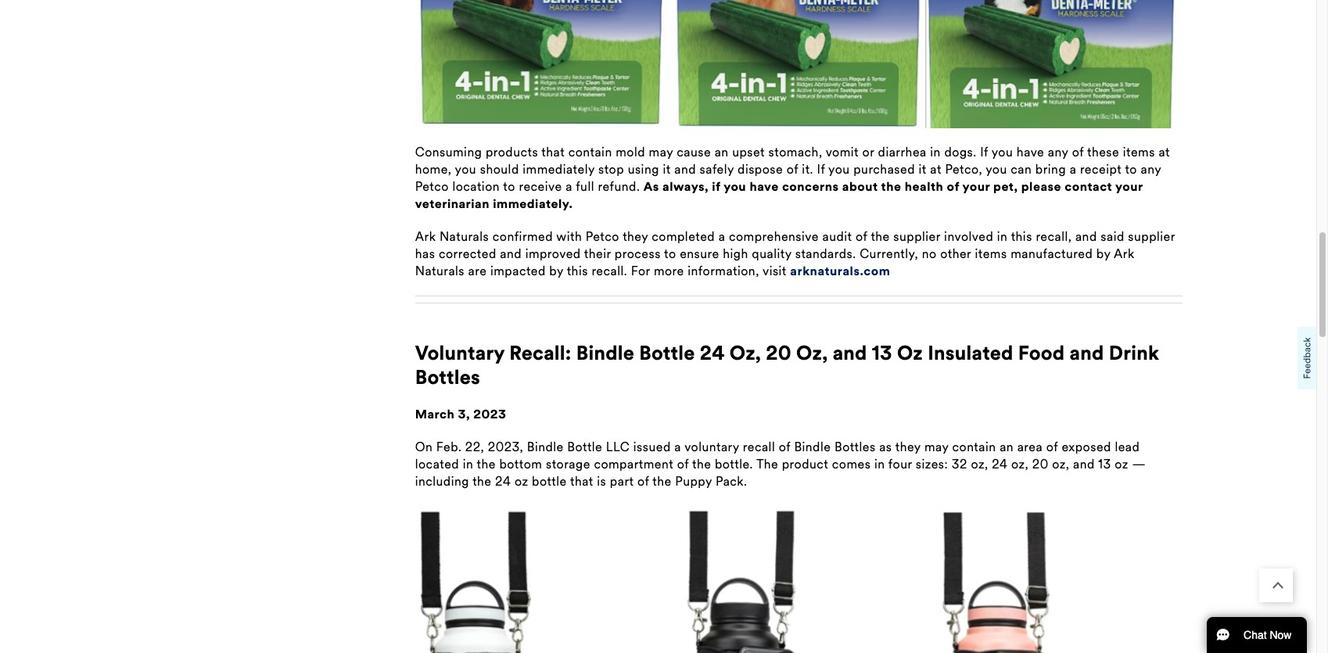 Task type: locate. For each thing, give the bounding box(es) containing it.
0 vertical spatial at
[[1159, 145, 1171, 159]]

contain
[[569, 145, 612, 159], [953, 440, 997, 454]]

using
[[628, 162, 659, 177]]

1 vertical spatial have
[[750, 179, 779, 194]]

and up always,
[[675, 162, 696, 177]]

petco up their
[[586, 229, 620, 244]]

0 horizontal spatial supplier
[[894, 229, 941, 244]]

ark down said
[[1114, 247, 1135, 261]]

13 down exposed
[[1099, 457, 1112, 472]]

in left dogs.
[[931, 145, 941, 159]]

they inside on feb. 22, 2023, bindle bottle llc issued a voluntary recall of bindle bottles as they may contain an area of exposed lead located in the bottom storage compartment of the bottle. the product comes in four sizes: 32 oz, 24 oz, 20 oz, and 13 oz — including the 24 oz bottle that is part of the puppy pack.
[[896, 440, 921, 454]]

1 your from the left
[[963, 179, 990, 194]]

1 vertical spatial 20
[[1033, 457, 1049, 472]]

by
[[1097, 247, 1111, 261], [550, 264, 564, 279]]

1 horizontal spatial an
[[1000, 440, 1014, 454]]

0 vertical spatial to
[[1126, 162, 1138, 177]]

1 horizontal spatial petco
[[586, 229, 620, 244]]

consuming
[[415, 145, 482, 159]]

are
[[468, 264, 487, 279]]

compartment
[[594, 457, 674, 472]]

0 vertical spatial this
[[1011, 229, 1033, 244]]

2 horizontal spatial 24
[[992, 457, 1008, 472]]

20
[[766, 341, 792, 366], [1033, 457, 1049, 472]]

may
[[649, 145, 673, 159], [925, 440, 949, 454]]

1 it from the left
[[663, 162, 671, 177]]

0 horizontal spatial have
[[750, 179, 779, 194]]

13 inside voluntary recall: bindle bottle 24 oz, 20 oz, and 13 oz insulated food and drink bottles
[[872, 341, 893, 366]]

1 horizontal spatial they
[[896, 440, 921, 454]]

oz
[[1115, 457, 1129, 472], [515, 474, 529, 489]]

at right 'these'
[[1159, 145, 1171, 159]]

purchased
[[854, 162, 915, 177]]

24
[[700, 341, 725, 366], [992, 457, 1008, 472], [495, 474, 511, 489]]

0 horizontal spatial at
[[931, 162, 942, 177]]

1 horizontal spatial may
[[925, 440, 949, 454]]

contain inside on feb. 22, 2023, bindle bottle llc issued a voluntary recall of bindle bottles as they may contain an area of exposed lead located in the bottom storage compartment of the bottle. the product comes in four sizes: 32 oz, 24 oz, 20 oz, and 13 oz — including the 24 oz bottle that is part of the puppy pack.
[[953, 440, 997, 454]]

to up 'more'
[[664, 247, 677, 261]]

0 horizontal spatial 20
[[766, 341, 792, 366]]

they up 'four'
[[896, 440, 921, 454]]

1 horizontal spatial have
[[1017, 145, 1045, 159]]

at up health at top
[[931, 162, 942, 177]]

march
[[415, 407, 455, 422]]

recall
[[743, 440, 776, 454]]

0 vertical spatial oz
[[1115, 457, 1129, 472]]

this
[[1011, 229, 1033, 244], [567, 264, 588, 279]]

an up safely on the right of page
[[715, 145, 729, 159]]

about
[[843, 179, 878, 194]]

oz, right 32
[[971, 457, 989, 472]]

1 horizontal spatial 24
[[700, 341, 725, 366]]

contain up stop
[[569, 145, 612, 159]]

supplier right said
[[1129, 229, 1176, 244]]

oz, down exposed
[[1053, 457, 1070, 472]]

1 vertical spatial petco
[[586, 229, 620, 244]]

oz down "bottom"
[[515, 474, 529, 489]]

1 horizontal spatial supplier
[[1129, 229, 1176, 244]]

0 horizontal spatial if
[[817, 162, 825, 177]]

1 vertical spatial bottle
[[567, 440, 603, 454]]

1 vertical spatial items
[[975, 247, 1008, 261]]

storage
[[546, 457, 591, 472]]

1 horizontal spatial ark
[[1114, 247, 1135, 261]]

by down 'improved'
[[550, 264, 564, 279]]

0 horizontal spatial your
[[963, 179, 990, 194]]

mold
[[616, 145, 646, 159]]

exposed
[[1062, 440, 1112, 454]]

a inside ark naturals confirmed with petco they completed a comprehensive audit of the supplier involved in this recall, and said supplier has corrected and improved their process to ensure high quality standards. currently, no other items manufactured by ark naturals are impacted by this recall. for more information, visit
[[719, 229, 726, 244]]

that
[[542, 145, 565, 159], [570, 474, 594, 489]]

1 horizontal spatial that
[[570, 474, 594, 489]]

0 vertical spatial that
[[542, 145, 565, 159]]

food
[[1019, 341, 1065, 366]]

and inside consuming products that contain mold may cause an upset stomach, vomit or diarrhea in dogs. if you have any of these items at home, you should immediately stop using it and safely dispose of it. if you purchased it at petco, you can bring a receipt to any petco location to receive a full refund.
[[675, 162, 696, 177]]

they up process
[[623, 229, 648, 244]]

0 vertical spatial ark
[[415, 229, 436, 244]]

an inside on feb. 22, 2023, bindle bottle llc issued a voluntary recall of bindle bottles as they may contain an area of exposed lead located in the bottom storage compartment of the bottle. the product comes in four sizes: 32 oz, 24 oz, 20 oz, and 13 oz — including the 24 oz bottle that is part of the puppy pack.
[[1000, 440, 1014, 454]]

1 vertical spatial may
[[925, 440, 949, 454]]

it.
[[802, 162, 814, 177]]

to down should
[[503, 179, 516, 194]]

an
[[715, 145, 729, 159], [1000, 440, 1014, 454]]

1 vertical spatial ark
[[1114, 247, 1135, 261]]

ark up has
[[415, 229, 436, 244]]

your down petco, in the right top of the page
[[963, 179, 990, 194]]

it right using
[[663, 162, 671, 177]]

items down involved
[[975, 247, 1008, 261]]

2 horizontal spatial bindle
[[795, 440, 831, 454]]

bottom
[[500, 457, 543, 472]]

1 horizontal spatial contain
[[953, 440, 997, 454]]

bottle inside voluntary recall: bindle bottle 24 oz, 20 oz, and 13 oz insulated food and drink bottles
[[639, 341, 695, 366]]

0 vertical spatial contain
[[569, 145, 612, 159]]

0 horizontal spatial 13
[[872, 341, 893, 366]]

any right the receipt
[[1141, 162, 1162, 177]]

if
[[712, 179, 721, 194]]

ark
[[415, 229, 436, 244], [1114, 247, 1135, 261]]

oz
[[897, 341, 923, 366]]

oz,
[[971, 457, 989, 472], [1012, 457, 1029, 472], [1053, 457, 1070, 472]]

information,
[[688, 264, 760, 279]]

1 horizontal spatial bottle
[[639, 341, 695, 366]]

1 horizontal spatial your
[[1116, 179, 1143, 194]]

1 horizontal spatial oz
[[1115, 457, 1129, 472]]

and left oz
[[833, 341, 868, 366]]

1 vertical spatial if
[[817, 162, 825, 177]]

bindle up storage at bottom
[[527, 440, 564, 454]]

may up sizes:
[[925, 440, 949, 454]]

1 horizontal spatial any
[[1141, 162, 1162, 177]]

arknaturals.com link
[[791, 263, 891, 280]]

of
[[1072, 145, 1084, 159], [787, 162, 799, 177], [947, 179, 960, 194], [856, 229, 868, 244], [779, 440, 791, 454], [1047, 440, 1059, 454], [677, 457, 689, 472], [638, 474, 650, 489]]

0 vertical spatial by
[[1097, 247, 1111, 261]]

0 horizontal spatial this
[[567, 264, 588, 279]]

1 horizontal spatial it
[[919, 162, 927, 177]]

1 vertical spatial any
[[1141, 162, 1162, 177]]

0 horizontal spatial bottle
[[567, 440, 603, 454]]

1 vertical spatial bottles
[[835, 440, 876, 454]]

0 horizontal spatial that
[[542, 145, 565, 159]]

supplier up no
[[894, 229, 941, 244]]

in right involved
[[998, 229, 1008, 244]]

0 horizontal spatial bindle
[[527, 440, 564, 454]]

1 horizontal spatial oz,
[[1012, 457, 1029, 472]]

1 vertical spatial 13
[[1099, 457, 1112, 472]]

receipt
[[1081, 162, 1122, 177]]

and left said
[[1076, 229, 1098, 244]]

they
[[623, 229, 648, 244], [896, 440, 921, 454]]

to inside ark naturals confirmed with petco they completed a comprehensive audit of the supplier involved in this recall, and said supplier has corrected and improved their process to ensure high quality standards. currently, no other items manufactured by ark naturals are impacted by this recall. for more information, visit
[[664, 247, 677, 261]]

you right if
[[724, 179, 747, 194]]

bottles
[[415, 366, 481, 390], [835, 440, 876, 454]]

in
[[931, 145, 941, 159], [998, 229, 1008, 244], [463, 457, 474, 472], [875, 457, 885, 472]]

bottles down 'voluntary'
[[415, 366, 481, 390]]

1 vertical spatial by
[[550, 264, 564, 279]]

32
[[952, 457, 968, 472]]

have down the dispose
[[750, 179, 779, 194]]

1 vertical spatial an
[[1000, 440, 1014, 454]]

of right recall
[[779, 440, 791, 454]]

2 vertical spatial to
[[664, 247, 677, 261]]

may inside consuming products that contain mold may cause an upset stomach, vomit or diarrhea in dogs. if you have any of these items at home, you should immediately stop using it and safely dispose of it. if you purchased it at petco, you can bring a receipt to any petco location to receive a full refund.
[[649, 145, 673, 159]]

0 horizontal spatial 24
[[495, 474, 511, 489]]

1 horizontal spatial items
[[1123, 145, 1156, 159]]

1 horizontal spatial to
[[664, 247, 677, 261]]

0 vertical spatial have
[[1017, 145, 1045, 159]]

1 horizontal spatial bindle
[[576, 341, 635, 366]]

as
[[644, 179, 659, 194]]

upset
[[733, 145, 765, 159]]

high
[[723, 247, 749, 261]]

and down exposed
[[1074, 457, 1095, 472]]

that up immediately on the left top
[[542, 145, 565, 159]]

0 vertical spatial items
[[1123, 145, 1156, 159]]

of left 'these'
[[1072, 145, 1084, 159]]

at
[[1159, 145, 1171, 159], [931, 162, 942, 177]]

and right food
[[1070, 341, 1105, 366]]

0 vertical spatial petco
[[415, 179, 449, 194]]

3,
[[458, 407, 470, 422]]

home,
[[415, 162, 452, 177]]

0 horizontal spatial bottles
[[415, 366, 481, 390]]

0 vertical spatial an
[[715, 145, 729, 159]]

an left area
[[1000, 440, 1014, 454]]

contain up 32
[[953, 440, 997, 454]]

a right "issued" at the bottom of page
[[675, 440, 682, 454]]

0 horizontal spatial to
[[503, 179, 516, 194]]

if right it.
[[817, 162, 825, 177]]

refund.
[[598, 179, 640, 194]]

1 horizontal spatial by
[[1097, 247, 1111, 261]]

your down the receipt
[[1116, 179, 1143, 194]]

of left it.
[[787, 162, 799, 177]]

by down said
[[1097, 247, 1111, 261]]

0 horizontal spatial they
[[623, 229, 648, 244]]

0 horizontal spatial petco
[[415, 179, 449, 194]]

1 vertical spatial at
[[931, 162, 942, 177]]

if
[[981, 145, 989, 159], [817, 162, 825, 177]]

bindle inside voluntary recall: bindle bottle 24 oz, 20 oz, and 13 oz insulated food and drink bottles
[[576, 341, 635, 366]]

0 vertical spatial any
[[1048, 145, 1069, 159]]

may up using
[[649, 145, 673, 159]]

0 horizontal spatial oz,
[[971, 457, 989, 472]]

2 horizontal spatial oz,
[[1053, 457, 1070, 472]]

13 left oz
[[872, 341, 893, 366]]

petco inside ark naturals confirmed with petco they completed a comprehensive audit of the supplier involved in this recall, and said supplier has corrected and improved their process to ensure high quality standards. currently, no other items manufactured by ark naturals are impacted by this recall. for more information, visit
[[586, 229, 620, 244]]

contain inside consuming products that contain mold may cause an upset stomach, vomit or diarrhea in dogs. if you have any of these items at home, you should immediately stop using it and safely dispose of it. if you purchased it at petco, you can bring a receipt to any petco location to receive a full refund.
[[569, 145, 612, 159]]

1 vertical spatial contain
[[953, 440, 997, 454]]

naturals up corrected
[[440, 229, 489, 244]]

contact
[[1065, 179, 1113, 194]]

0 horizontal spatial an
[[715, 145, 729, 159]]

petco
[[415, 179, 449, 194], [586, 229, 620, 244]]

if right dogs.
[[981, 145, 989, 159]]

bottle
[[639, 341, 695, 366], [567, 440, 603, 454]]

0 vertical spatial bottle
[[639, 341, 695, 366]]

a left full
[[566, 179, 573, 194]]

0 horizontal spatial may
[[649, 145, 673, 159]]

0 horizontal spatial any
[[1048, 145, 1069, 159]]

to
[[1126, 162, 1138, 177], [503, 179, 516, 194], [664, 247, 677, 261]]

to right the receipt
[[1126, 162, 1138, 177]]

bindle right recall:
[[576, 341, 635, 366]]

0 vertical spatial if
[[981, 145, 989, 159]]

1 horizontal spatial oz,
[[797, 341, 828, 366]]

items right 'these'
[[1123, 145, 1156, 159]]

naturals down has
[[415, 264, 465, 279]]

0 horizontal spatial oz,
[[730, 341, 761, 366]]

corrected
[[439, 247, 497, 261]]

please
[[1022, 179, 1062, 194]]

insulated
[[928, 341, 1014, 366]]

1 horizontal spatial bottles
[[835, 440, 876, 454]]

bindle up the product
[[795, 440, 831, 454]]

of down petco, in the right top of the page
[[947, 179, 960, 194]]

march 3, 2023
[[415, 407, 507, 422]]

the
[[882, 179, 902, 194], [871, 229, 890, 244], [477, 457, 496, 472], [692, 457, 712, 472], [473, 474, 492, 489], [653, 474, 672, 489]]

this left recall,
[[1011, 229, 1033, 244]]

said
[[1101, 229, 1125, 244]]

in inside consuming products that contain mold may cause an upset stomach, vomit or diarrhea in dogs. if you have any of these items at home, you should immediately stop using it and safely dispose of it. if you purchased it at petco, you can bring a receipt to any petco location to receive a full refund.
[[931, 145, 941, 159]]

1 horizontal spatial 20
[[1033, 457, 1049, 472]]

2023,
[[488, 440, 524, 454]]

have up can
[[1017, 145, 1045, 159]]

0 horizontal spatial it
[[663, 162, 671, 177]]

that left is on the bottom left of page
[[570, 474, 594, 489]]

1 horizontal spatial 13
[[1099, 457, 1112, 472]]

0 vertical spatial 20
[[766, 341, 792, 366]]

0 vertical spatial 24
[[700, 341, 725, 366]]

involved
[[945, 229, 994, 244]]

oz left —
[[1115, 457, 1129, 472]]

0 vertical spatial 13
[[872, 341, 893, 366]]

bindle
[[576, 341, 635, 366], [527, 440, 564, 454], [795, 440, 831, 454]]

1 vertical spatial they
[[896, 440, 921, 454]]

location
[[453, 179, 500, 194]]

0 horizontal spatial items
[[975, 247, 1008, 261]]

0 vertical spatial may
[[649, 145, 673, 159]]

petco down home,
[[415, 179, 449, 194]]

1 vertical spatial 24
[[992, 457, 1008, 472]]

in down 22,
[[463, 457, 474, 472]]

may inside on feb. 22, 2023, bindle bottle llc issued a voluntary recall of bindle bottles as they may contain an area of exposed lead located in the bottom storage compartment of the bottle. the product comes in four sizes: 32 oz, 24 oz, 20 oz, and 13 oz — including the 24 oz bottle that is part of the puppy pack.
[[925, 440, 949, 454]]

0 vertical spatial bottles
[[415, 366, 481, 390]]

13
[[872, 341, 893, 366], [1099, 457, 1112, 472]]

2 it from the left
[[919, 162, 927, 177]]

0 vertical spatial they
[[623, 229, 648, 244]]

process
[[615, 247, 661, 261]]

of right the audit
[[856, 229, 868, 244]]

and
[[675, 162, 696, 177], [1076, 229, 1098, 244], [500, 247, 522, 261], [833, 341, 868, 366], [1070, 341, 1105, 366], [1074, 457, 1095, 472]]

bottles up 'comes'
[[835, 440, 876, 454]]

they inside ark naturals confirmed with petco they completed a comprehensive audit of the supplier involved in this recall, and said supplier has corrected and improved their process to ensure high quality standards. currently, no other items manufactured by ark naturals are impacted by this recall. for more information, visit
[[623, 229, 648, 244]]

their
[[584, 247, 611, 261]]

bottles inside voluntary recall: bindle bottle 24 oz, 20 oz, and 13 oz insulated food and drink bottles
[[415, 366, 481, 390]]

it up health at top
[[919, 162, 927, 177]]

a up high
[[719, 229, 726, 244]]

0 horizontal spatial oz
[[515, 474, 529, 489]]

oz, down area
[[1012, 457, 1029, 472]]

the inside ark naturals confirmed with petco they completed a comprehensive audit of the supplier involved in this recall, and said supplier has corrected and improved their process to ensure high quality standards. currently, no other items manufactured by ark naturals are impacted by this recall. for more information, visit
[[871, 229, 890, 244]]

this down their
[[567, 264, 588, 279]]

0 horizontal spatial contain
[[569, 145, 612, 159]]

including
[[415, 474, 469, 489]]

that inside consuming products that contain mold may cause an upset stomach, vomit or diarrhea in dogs. if you have any of these items at home, you should immediately stop using it and safely dispose of it. if you purchased it at petco, you can bring a receipt to any petco location to receive a full refund.
[[542, 145, 565, 159]]

your
[[963, 179, 990, 194], [1116, 179, 1143, 194]]

the
[[757, 457, 779, 472]]

any up bring
[[1048, 145, 1069, 159]]

20 inside on feb. 22, 2023, bindle bottle llc issued a voluntary recall of bindle bottles as they may contain an area of exposed lead located in the bottom storage compartment of the bottle. the product comes in four sizes: 32 oz, 24 oz, 20 oz, and 13 oz — including the 24 oz bottle that is part of the puppy pack.
[[1033, 457, 1049, 472]]



Task type: vqa. For each thing, say whether or not it's contained in the screenshot.
2nd it
yes



Task type: describe. For each thing, give the bounding box(es) containing it.
a right bring
[[1070, 162, 1077, 177]]

you down vomit at the right top
[[829, 162, 850, 177]]

20 inside voluntary recall: bindle bottle 24 oz, 20 oz, and 13 oz insulated food and drink bottles
[[766, 341, 792, 366]]

1 vertical spatial this
[[567, 264, 588, 279]]

dogs.
[[945, 145, 977, 159]]

full
[[576, 179, 595, 194]]

24 inside voluntary recall: bindle bottle 24 oz, 20 oz, and 13 oz insulated food and drink bottles
[[700, 341, 725, 366]]

0 horizontal spatial ark
[[415, 229, 436, 244]]

llc
[[606, 440, 630, 454]]

0 vertical spatial naturals
[[440, 229, 489, 244]]

cause
[[677, 145, 711, 159]]

recall.
[[592, 264, 628, 279]]

an inside consuming products that contain mold may cause an upset stomach, vomit or diarrhea in dogs. if you have any of these items at home, you should immediately stop using it and safely dispose of it. if you purchased it at petco, you can bring a receipt to any petco location to receive a full refund.
[[715, 145, 729, 159]]

the inside as always, if you have concerns about the health of your pet, please contact your veterinarian immediately.
[[882, 179, 902, 194]]

voluntary
[[685, 440, 740, 454]]

you inside as always, if you have concerns about the health of your pet, please contact your veterinarian immediately.
[[724, 179, 747, 194]]

petco,
[[946, 162, 983, 177]]

feb.
[[436, 440, 462, 454]]

items inside consuming products that contain mold may cause an upset stomach, vomit or diarrhea in dogs. if you have any of these items at home, you should immediately stop using it and safely dispose of it. if you purchased it at petco, you can bring a receipt to any petco location to receive a full refund.
[[1123, 145, 1156, 159]]

comprehensive
[[729, 229, 819, 244]]

0 horizontal spatial by
[[550, 264, 564, 279]]

pack.
[[716, 474, 748, 489]]

sizes:
[[916, 457, 949, 472]]

1 oz, from the left
[[971, 457, 989, 472]]

1 vertical spatial to
[[503, 179, 516, 194]]

ark naturals confirmed with petco they completed a comprehensive audit of the supplier involved in this recall, and said supplier has corrected and improved their process to ensure high quality standards. currently, no other items manufactured by ark naturals are impacted by this recall. for more information, visit
[[415, 229, 1176, 279]]

ensure
[[680, 247, 720, 261]]

with
[[557, 229, 582, 244]]

recall:
[[510, 341, 572, 366]]

you up can
[[992, 145, 1014, 159]]

bring
[[1036, 162, 1067, 177]]

part
[[610, 474, 634, 489]]

that inside on feb. 22, 2023, bindle bottle llc issued a voluntary recall of bindle bottles as they may contain an area of exposed lead located in the bottom storage compartment of the bottle. the product comes in four sizes: 32 oz, 24 oz, 20 oz, and 13 oz — including the 24 oz bottle that is part of the puppy pack.
[[570, 474, 594, 489]]

voluntary recall: bindle bottle 24 oz, 20 oz, and 13 oz insulated food and drink bottles
[[415, 341, 1160, 390]]

is
[[597, 474, 607, 489]]

of up 'puppy'
[[677, 457, 689, 472]]

1 horizontal spatial if
[[981, 145, 989, 159]]

improved
[[526, 247, 581, 261]]

1 horizontal spatial this
[[1011, 229, 1033, 244]]

voluntary
[[415, 341, 505, 366]]

of inside as always, if you have concerns about the health of your pet, please contact your veterinarian immediately.
[[947, 179, 960, 194]]

arknaturals.com
[[791, 264, 891, 279]]

3 oz, from the left
[[1053, 457, 1070, 472]]

issued
[[634, 440, 671, 454]]

2 oz, from the left
[[797, 341, 828, 366]]

1 horizontal spatial at
[[1159, 145, 1171, 159]]

recall,
[[1036, 229, 1072, 244]]

products
[[486, 145, 538, 159]]

no
[[922, 247, 937, 261]]

or
[[863, 145, 875, 159]]

comes
[[832, 457, 871, 472]]

22,
[[465, 440, 485, 454]]

confirmed
[[493, 229, 553, 244]]

you up pet,
[[986, 162, 1008, 177]]

13 inside on feb. 22, 2023, bindle bottle llc issued a voluntary recall of bindle bottles as they may contain an area of exposed lead located in the bottom storage compartment of the bottle. the product comes in four sizes: 32 oz, 24 oz, 20 oz, and 13 oz — including the 24 oz bottle that is part of the puppy pack.
[[1099, 457, 1112, 472]]

drink
[[1109, 341, 1160, 366]]

—
[[1133, 457, 1146, 472]]

other
[[941, 247, 972, 261]]

have inside consuming products that contain mold may cause an upset stomach, vomit or diarrhea in dogs. if you have any of these items at home, you should immediately stop using it and safely dispose of it. if you purchased it at petco, you can bring a receipt to any petco location to receive a full refund.
[[1017, 145, 1045, 159]]

1 supplier from the left
[[894, 229, 941, 244]]

manufactured
[[1011, 247, 1093, 261]]

should
[[480, 162, 519, 177]]

can
[[1011, 162, 1032, 177]]

2 supplier from the left
[[1129, 229, 1176, 244]]

has
[[415, 247, 435, 261]]

health
[[905, 179, 944, 194]]

safely
[[700, 162, 734, 177]]

of down compartment
[[638, 474, 650, 489]]

area
[[1018, 440, 1043, 454]]

items inside ark naturals confirmed with petco they completed a comprehensive audit of the supplier involved in this recall, and said supplier has corrected and improved their process to ensure high quality standards. currently, no other items manufactured by ark naturals are impacted by this recall. for more information, visit
[[975, 247, 1008, 261]]

completed
[[652, 229, 715, 244]]

four
[[889, 457, 913, 472]]

for
[[631, 264, 650, 279]]

immediately.
[[493, 196, 573, 211]]

stomach,
[[769, 145, 823, 159]]

audit
[[823, 229, 853, 244]]

and up impacted
[[500, 247, 522, 261]]

as always, if you have concerns about the health of your pet, please contact your veterinarian immediately.
[[415, 179, 1143, 211]]

2 your from the left
[[1116, 179, 1143, 194]]

in down as
[[875, 457, 885, 472]]

receive
[[519, 179, 562, 194]]

petco inside consuming products that contain mold may cause an upset stomach, vomit or diarrhea in dogs. if you have any of these items at home, you should immediately stop using it and safely dispose of it. if you purchased it at petco, you can bring a receipt to any petco location to receive a full refund.
[[415, 179, 449, 194]]

and inside on feb. 22, 2023, bindle bottle llc issued a voluntary recall of bindle bottles as they may contain an area of exposed lead located in the bottom storage compartment of the bottle. the product comes in four sizes: 32 oz, 24 oz, 20 oz, and 13 oz — including the 24 oz bottle that is part of the puppy pack.
[[1074, 457, 1095, 472]]

puppy
[[675, 474, 712, 489]]

as
[[880, 440, 892, 454]]

bottle inside on feb. 22, 2023, bindle bottle llc issued a voluntary recall of bindle bottles as they may contain an area of exposed lead located in the bottom storage compartment of the bottle. the product comes in four sizes: 32 oz, 24 oz, 20 oz, and 13 oz — including the 24 oz bottle that is part of the puppy pack.
[[567, 440, 603, 454]]

consuming products that contain mold may cause an upset stomach, vomit or diarrhea in dogs. if you have any of these items at home, you should immediately stop using it and safely dispose of it. if you purchased it at petco, you can bring a receipt to any petco location to receive a full refund.
[[415, 145, 1171, 194]]

bottle
[[532, 474, 567, 489]]

have inside as always, if you have concerns about the health of your pet, please contact your veterinarian immediately.
[[750, 179, 779, 194]]

impacted
[[491, 264, 546, 279]]

in inside ark naturals confirmed with petco they completed a comprehensive audit of the supplier involved in this recall, and said supplier has corrected and improved their process to ensure high quality standards. currently, no other items manufactured by ark naturals are impacted by this recall. for more information, visit
[[998, 229, 1008, 244]]

2 horizontal spatial to
[[1126, 162, 1138, 177]]

bottle.
[[715, 457, 754, 472]]

located
[[415, 457, 459, 472]]

2 vertical spatial 24
[[495, 474, 511, 489]]

1 vertical spatial oz
[[515, 474, 529, 489]]

always,
[[663, 179, 709, 194]]

2023
[[474, 407, 507, 422]]

currently,
[[860, 247, 919, 261]]

more
[[654, 264, 684, 279]]

diarrhea
[[878, 145, 927, 159]]

a inside on feb. 22, 2023, bindle bottle llc issued a voluntary recall of bindle bottles as they may contain an area of exposed lead located in the bottom storage compartment of the bottle. the product comes in four sizes: 32 oz, 24 oz, 20 oz, and 13 oz — including the 24 oz bottle that is part of the puppy pack.
[[675, 440, 682, 454]]

of right area
[[1047, 440, 1059, 454]]

immediately
[[523, 162, 595, 177]]

standards.
[[796, 247, 856, 261]]

vomit
[[826, 145, 859, 159]]

1 oz, from the left
[[730, 341, 761, 366]]

bottles inside on feb. 22, 2023, bindle bottle llc issued a voluntary recall of bindle bottles as they may contain an area of exposed lead located in the bottom storage compartment of the bottle. the product comes in four sizes: 32 oz, 24 oz, 20 oz, and 13 oz — including the 24 oz bottle that is part of the puppy pack.
[[835, 440, 876, 454]]

on
[[415, 440, 433, 454]]

stop
[[599, 162, 624, 177]]

quality
[[752, 247, 792, 261]]

of inside ark naturals confirmed with petco they completed a comprehensive audit of the supplier involved in this recall, and said supplier has corrected and improved their process to ensure high quality standards. currently, no other items manufactured by ark naturals are impacted by this recall. for more information, visit
[[856, 229, 868, 244]]

veterinarian
[[415, 196, 490, 211]]

these
[[1088, 145, 1120, 159]]

1 vertical spatial naturals
[[415, 264, 465, 279]]

dispose
[[738, 162, 783, 177]]

2 oz, from the left
[[1012, 457, 1029, 472]]

you up location
[[455, 162, 477, 177]]

pet,
[[994, 179, 1018, 194]]

product
[[782, 457, 829, 472]]



